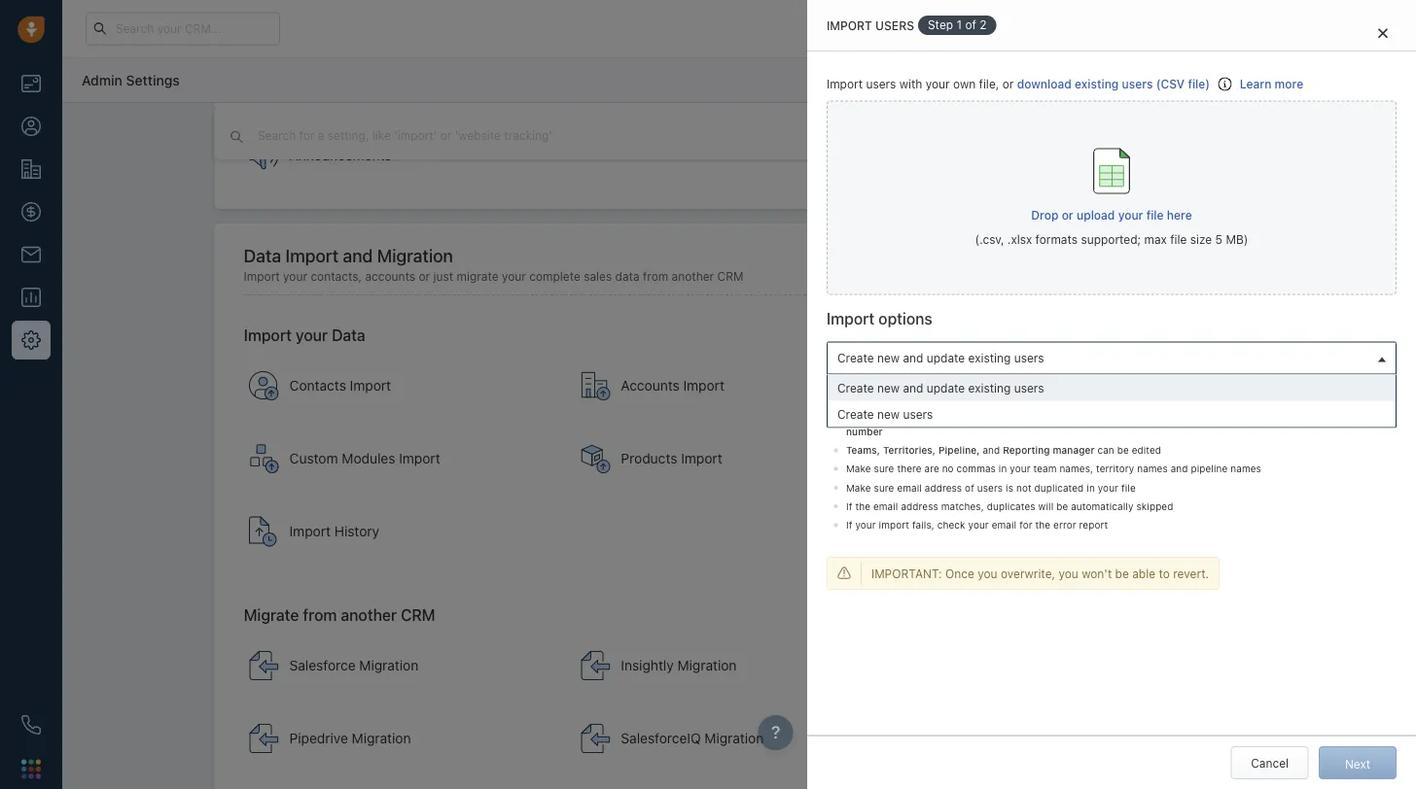 Task type: describe. For each thing, give the bounding box(es) containing it.
0 vertical spatial or
[[1003, 77, 1014, 91]]

2 vertical spatial file
[[1122, 482, 1136, 494]]

ends
[[934, 22, 958, 35]]

import up is
[[993, 451, 1034, 467]]

make sure email address of users is not duplicated in your file
[[846, 482, 1136, 494]]

new inside dropdown button
[[877, 351, 900, 365]]

pipeline
[[1191, 464, 1228, 475]]

drop
[[1031, 208, 1059, 222]]

migration for salesforce migration
[[359, 658, 419, 674]]

0 horizontal spatial another
[[341, 607, 397, 625]]

able
[[1133, 567, 1156, 581]]

import history link
[[239, 498, 562, 567]]

accounts
[[621, 378, 680, 394]]

your up not
[[1010, 464, 1031, 475]]

name,
[[1112, 412, 1142, 423]]

close image
[[1378, 27, 1388, 38]]

duplicates
[[987, 501, 1036, 512]]

if your import fails, check your email for the error report
[[846, 520, 1108, 531]]

trial
[[911, 22, 931, 35]]

number
[[846, 426, 883, 437]]

update inside option
[[927, 381, 965, 395]]

own
[[953, 77, 976, 91]]

import up import your contacts using csv or xlsx files (sample csv available) image
[[244, 327, 292, 345]]

create new and update existing users option
[[828, 375, 1396, 401]]

2 horizontal spatial file
[[1171, 233, 1187, 247]]

0 horizontal spatial in
[[961, 22, 971, 35]]

address for matches,
[[901, 501, 938, 512]]

check
[[938, 520, 966, 531]]

options
[[879, 309, 933, 328]]

commas
[[957, 464, 996, 475]]

keep track of every import you've ever done, with record-level details image
[[249, 517, 280, 548]]

history
[[334, 524, 379, 540]]

create new and update existing users for the create new and update existing users dropdown button
[[838, 351, 1044, 365]]

or inside button
[[1062, 208, 1074, 222]]

(csv
[[1156, 77, 1185, 91]]

import your contacts using csv or xlsx files (sample csv available) image
[[249, 371, 280, 402]]

salesforceiq migration
[[621, 731, 764, 747]]

territories,
[[883, 445, 936, 456]]

file inside 'drop or upload your file here' button
[[1147, 208, 1164, 222]]

1 vertical spatial in
[[999, 464, 1007, 475]]

salesforceiq
[[621, 731, 701, 747]]

.xlsx
[[1008, 233, 1032, 247]]

remember
[[827, 391, 888, 405]]

your left own
[[926, 77, 950, 91]]

download existing users (csv file) link
[[1017, 77, 1210, 91]]

1
[[957, 18, 962, 32]]

users left is
[[977, 482, 1003, 494]]

and up commas
[[983, 445, 1000, 456]]

formats
[[1036, 233, 1078, 247]]

learn
[[1240, 77, 1272, 91]]

email
[[1144, 412, 1170, 423]]

address for of
[[925, 482, 962, 494]]

email for the
[[873, 501, 898, 512]]

migrate from another crm
[[244, 607, 435, 625]]

create new and update existing users for list box containing create new and update existing users
[[838, 381, 1044, 395]]

users left (csv
[[1122, 77, 1153, 91]]

settings
[[126, 72, 180, 88]]

job
[[1217, 412, 1235, 423]]

error
[[1054, 520, 1077, 531]]

bring all your sales data from insightly using a zip file image
[[580, 651, 611, 682]]

if for if the email address matches, duplicates will be automatically skipped
[[846, 501, 853, 512]]

days
[[988, 22, 1012, 35]]

and left pipeline
[[1171, 464, 1188, 475]]

your right "migrate"
[[502, 270, 526, 284]]

upload
[[1077, 208, 1115, 222]]

hubspot migration
[[953, 731, 1071, 747]]

import right keep track of every import you've ever done, with record-level details icon
[[290, 524, 331, 540]]

once
[[946, 567, 975, 581]]

download a csv of your current crm users, update their details in the required format, and upload it back image
[[1218, 77, 1232, 91]]

existing inside 'create new and update existing users' option
[[969, 381, 1011, 395]]

create new users
[[838, 408, 933, 421]]

products
[[621, 451, 678, 467]]

step
[[928, 18, 953, 32]]

2 vertical spatial email
[[992, 520, 1017, 531]]

and inside data import and migration import your contacts, accounts or just migrate your complete sales data from another crm
[[343, 246, 373, 267]]

automatically
[[1071, 501, 1134, 512]]

(.csv, .xlsx formats supported; max file size 5 mb)
[[975, 233, 1248, 247]]

2
[[980, 18, 987, 32]]

be right will
[[1057, 501, 1068, 512]]

import users with your own file, or download existing users (csv file)
[[827, 77, 1210, 91]]

accounts
[[365, 270, 416, 284]]

sure for email
[[874, 482, 894, 494]]

phone element
[[12, 706, 51, 745]]

revert.
[[1173, 567, 1209, 581]]

duplicated
[[1035, 482, 1084, 494]]

size
[[1191, 233, 1212, 247]]

title,
[[1238, 412, 1260, 423]]

(.csv,
[[975, 233, 1004, 247]]

cancel
[[1251, 757, 1289, 770]]

migrate
[[244, 607, 299, 625]]

drop or upload your file here button
[[1031, 199, 1192, 232]]

drop or upload your file here
[[1031, 208, 1192, 222]]

manager
[[1053, 445, 1095, 456]]

make for make sure there are no commas in your team names, territory names and pipeline names
[[846, 464, 871, 475]]

import your data
[[244, 327, 365, 345]]

2 names from the left
[[1231, 464, 1262, 475]]

hubspot
[[953, 731, 1008, 747]]

new for create new users option
[[877, 408, 900, 421]]

new for 'create new and update existing users' option
[[877, 381, 900, 395]]

are
[[925, 464, 939, 475]]

import history
[[290, 524, 379, 540]]

bring all your sales data from hubspot using csv files and an api key image
[[912, 724, 943, 755]]

users
[[953, 451, 989, 467]]

import down import users
[[827, 77, 863, 91]]

list box inside import options dialog
[[828, 375, 1396, 428]]

complete
[[529, 270, 581, 284]]

no
[[942, 464, 954, 475]]

migration for pipedrive migration
[[352, 731, 411, 747]]

cancel button
[[1231, 747, 1309, 780]]

import options
[[827, 309, 933, 328]]

1 you from the left
[[978, 567, 998, 581]]

email for sure
[[897, 482, 922, 494]]

team
[[1034, 464, 1057, 475]]

your up automatically
[[1098, 482, 1119, 494]]

with
[[900, 77, 923, 91]]

products import
[[621, 451, 722, 467]]

work
[[1339, 412, 1364, 423]]

migrate
[[457, 270, 499, 284]]

import your products using csv or xlsx files (sample csv available) image
[[580, 444, 611, 475]]

5
[[1216, 233, 1223, 247]]

admin
[[82, 72, 123, 88]]

21
[[974, 22, 985, 35]]

1 vertical spatial data
[[332, 327, 365, 345]]

2 you from the left
[[1059, 567, 1079, 581]]

users up cannot
[[1014, 381, 1044, 395]]

1 of from the top
[[965, 18, 977, 32]]

users down import your deals using csv or xlsx files (sample csv available) image
[[903, 408, 933, 421]]

another inside data import and migration import your contacts, accounts or just migrate your complete sales data from another crm
[[672, 270, 714, 284]]

fails,
[[912, 520, 935, 531]]



Task type: vqa. For each thing, say whether or not it's contained in the screenshot.
Make sure email address of users is not duplicated in your file
yes



Task type: locate. For each thing, give the bounding box(es) containing it.
your
[[884, 22, 908, 35]]

download
[[1017, 77, 1072, 91]]

phone image
[[21, 716, 41, 735]]

mobile
[[1262, 412, 1294, 423]]

updated:
[[1048, 412, 1089, 423]]

import left options
[[827, 309, 875, 328]]

import right products
[[681, 451, 722, 467]]

users left step
[[876, 18, 914, 32]]

your up contacts
[[296, 327, 328, 345]]

0 horizontal spatial you
[[978, 567, 998, 581]]

import your custom modules using csv or xlsx files (sample csv available) image
[[249, 444, 280, 475]]

from right migrate
[[303, 607, 337, 625]]

migration inside data import and migration import your contacts, accounts or just migrate your complete sales data from another crm
[[377, 246, 453, 267]]

address,
[[1173, 412, 1214, 423]]

import
[[827, 18, 872, 32], [827, 77, 863, 91], [285, 246, 339, 267], [244, 270, 280, 284], [827, 309, 875, 328], [244, 327, 292, 345], [350, 378, 391, 394], [683, 378, 725, 394], [991, 378, 1033, 394], [399, 451, 440, 467], [681, 451, 722, 467], [993, 451, 1034, 467], [290, 524, 331, 540]]

2 horizontal spatial or
[[1062, 208, 1074, 222]]

make sure there are no commas in your team names, territory names and pipeline names
[[846, 464, 1262, 475]]

0 horizontal spatial file
[[1122, 482, 1136, 494]]

0 vertical spatial update
[[927, 351, 965, 365]]

sure for there
[[874, 464, 894, 475]]

1 sure from the top
[[874, 464, 894, 475]]

or
[[1003, 77, 1014, 91], [1062, 208, 1074, 222], [419, 270, 430, 284]]

1 vertical spatial new
[[877, 381, 900, 395]]

learn more link
[[1240, 77, 1304, 91]]

1 horizontal spatial names
[[1231, 464, 1262, 475]]

list box
[[828, 375, 1396, 428]]

1 vertical spatial from
[[303, 607, 337, 625]]

0 vertical spatial of
[[965, 18, 977, 32]]

1 make from the top
[[846, 464, 871, 475]]

2 vertical spatial in
[[1087, 482, 1095, 494]]

the
[[855, 501, 871, 512], [1036, 520, 1051, 531]]

you right the once
[[978, 567, 998, 581]]

import options dialog
[[807, 0, 1416, 790]]

1 vertical spatial update
[[927, 381, 965, 395]]

be right cannot
[[1033, 412, 1045, 423]]

data
[[244, 246, 281, 267], [332, 327, 365, 345]]

0 horizontal spatial data
[[244, 246, 281, 267]]

import up import your data
[[244, 270, 280, 284]]

contacts import
[[290, 378, 391, 394]]

0 horizontal spatial the
[[855, 501, 871, 512]]

create inside dropdown button
[[838, 351, 874, 365]]

1 vertical spatial or
[[1062, 208, 1074, 222]]

1 horizontal spatial crm
[[717, 270, 744, 284]]

not
[[1016, 482, 1032, 494]]

migration for hubspot migration
[[1012, 731, 1071, 747]]

users import
[[953, 451, 1034, 467]]

2 new from the top
[[877, 381, 900, 395]]

of down commas
[[965, 482, 975, 494]]

1 horizontal spatial you
[[1059, 567, 1079, 581]]

names
[[1137, 464, 1168, 475], [1231, 464, 1262, 475]]

existing inside the create new and update existing users dropdown button
[[969, 351, 1011, 365]]

to
[[1159, 567, 1170, 581]]

for
[[846, 412, 862, 423]]

or left just
[[419, 270, 430, 284]]

1 vertical spatial create new and update existing users
[[838, 381, 1044, 395]]

make for make sure email address of users is not duplicated in your file
[[846, 482, 871, 494]]

email up import
[[873, 501, 898, 512]]

report
[[1079, 520, 1108, 531]]

1 vertical spatial another
[[341, 607, 397, 625]]

full
[[1092, 412, 1109, 423]]

file,
[[979, 77, 999, 91]]

and up users,
[[903, 381, 924, 395]]

import right modules
[[399, 451, 440, 467]]

bring all your sales data from salesforceiq using a zip file image
[[580, 724, 611, 755]]

import your users using csv or xlsx files (sample csv available) image
[[912, 444, 943, 475]]

details
[[964, 412, 995, 423]]

2 update from the top
[[927, 381, 965, 395]]

email down there
[[897, 482, 922, 494]]

1 create new and update existing users from the top
[[838, 351, 1044, 365]]

in up automatically
[[1087, 482, 1095, 494]]

create up remember
[[838, 351, 874, 365]]

existing up details
[[969, 381, 1011, 395]]

1 horizontal spatial data
[[332, 327, 365, 345]]

number,
[[1297, 412, 1336, 423]]

new up create new users
[[877, 381, 900, 395]]

2 create from the top
[[838, 381, 874, 395]]

and up import your deals using csv or xlsx files (sample csv available) image
[[903, 351, 924, 365]]

of right 1
[[965, 18, 977, 32]]

create new and update existing users inside option
[[838, 381, 1044, 395]]

mb)
[[1226, 233, 1248, 247]]

your left import
[[855, 520, 876, 531]]

1 update from the top
[[927, 351, 965, 365]]

accounts import
[[621, 378, 725, 394]]

import your accounts using csv or xlsx files (sample csv available) image
[[580, 371, 611, 402]]

in left 21
[[961, 22, 971, 35]]

your left contacts,
[[283, 270, 307, 284]]

0 horizontal spatial from
[[303, 607, 337, 625]]

0 vertical spatial create new and update existing users
[[838, 351, 1044, 365]]

0 vertical spatial from
[[643, 270, 669, 284]]

be right can
[[1117, 445, 1129, 456]]

2 vertical spatial or
[[419, 270, 430, 284]]

edited
[[1132, 445, 1162, 456]]

data
[[615, 270, 640, 284]]

data up contacts import
[[332, 327, 365, 345]]

migration for salesforceiq migration
[[705, 731, 764, 747]]

bring all your sales data from salesforce using a zip file image
[[249, 651, 280, 682]]

users left with
[[866, 77, 896, 91]]

sure left there
[[874, 464, 894, 475]]

0 vertical spatial the
[[855, 501, 871, 512]]

modules
[[342, 451, 395, 467]]

contacts
[[290, 378, 346, 394]]

file down territory
[[1122, 482, 1136, 494]]

pipeline,
[[939, 445, 980, 456]]

1 if from the top
[[846, 501, 853, 512]]

update inside dropdown button
[[927, 351, 965, 365]]

will
[[1038, 501, 1054, 512]]

email down "if the email address matches, duplicates will be automatically skipped" in the bottom of the page
[[992, 520, 1017, 531]]

0 horizontal spatial names
[[1137, 464, 1168, 475]]

create up for
[[838, 381, 874, 395]]

1 horizontal spatial another
[[672, 270, 714, 284]]

1 vertical spatial file
[[1171, 233, 1187, 247]]

or right drop
[[1062, 208, 1074, 222]]

import users
[[827, 18, 914, 32]]

another right data
[[672, 270, 714, 284]]

import up contacts,
[[285, 246, 339, 267]]

deals
[[953, 378, 988, 394]]

0 horizontal spatial or
[[419, 270, 430, 284]]

create
[[838, 351, 874, 365], [838, 381, 874, 395], [838, 408, 874, 421]]

migration up accounts
[[377, 246, 453, 267]]

you left won't
[[1059, 567, 1079, 581]]

2 make from the top
[[846, 482, 871, 494]]

1 horizontal spatial from
[[643, 270, 669, 284]]

migration right pipedrive
[[352, 731, 411, 747]]

bring all your sales data from pipedrive using a zip file image
[[249, 724, 280, 755]]

list box containing create new and update existing users
[[828, 375, 1396, 428]]

import
[[879, 520, 910, 531]]

and up contacts,
[[343, 246, 373, 267]]

skipped
[[1137, 501, 1174, 512]]

2 vertical spatial create
[[838, 408, 874, 421]]

if for if your import fails, check your email for the error report
[[846, 520, 853, 531]]

for existing users, these details cannot be updated:
[[846, 412, 1092, 423]]

0 horizontal spatial crm
[[401, 607, 435, 625]]

your up (.csv, .xlsx formats supported; max file size 5 mb)
[[1118, 208, 1143, 222]]

teams, territories, pipeline, and reporting manager can be edited
[[846, 445, 1162, 456]]

create down remember
[[838, 408, 874, 421]]

import left your
[[827, 18, 872, 32]]

another
[[672, 270, 714, 284], [341, 607, 397, 625]]

in down teams, territories, pipeline, and reporting manager can be edited
[[999, 464, 1007, 475]]

or right file,
[[1003, 77, 1014, 91]]

names down edited
[[1137, 464, 1168, 475]]

data import and migration import your contacts, accounts or just migrate your complete sales data from another crm
[[244, 246, 744, 284]]

step 1 of 2
[[928, 18, 987, 32]]

important: once you overwrite, you won't be able to revert.
[[872, 567, 1209, 581]]

be left able on the right of page
[[1115, 567, 1129, 581]]

crm
[[717, 270, 744, 284], [401, 607, 435, 625]]

these
[[935, 412, 961, 423]]

0 vertical spatial crm
[[717, 270, 744, 284]]

there
[[897, 464, 922, 475]]

the down teams,
[[855, 501, 871, 512]]

import right contacts
[[350, 378, 391, 394]]

address up fails,
[[901, 501, 938, 512]]

if left import
[[846, 520, 853, 531]]

existing right download
[[1075, 77, 1119, 91]]

update up import your deals using csv or xlsx files (sample csv available) image
[[927, 351, 965, 365]]

existing up number at the bottom of page
[[864, 412, 901, 423]]

here
[[1167, 208, 1192, 222]]

2 sure from the top
[[874, 482, 894, 494]]

your inside button
[[1118, 208, 1143, 222]]

in
[[961, 22, 971, 35], [999, 464, 1007, 475], [1087, 482, 1095, 494]]

create new and update existing users up import your deals using csv or xlsx files (sample csv available) image
[[838, 351, 1044, 365]]

create for create new users option
[[838, 408, 874, 421]]

0 vertical spatial email
[[897, 482, 922, 494]]

or inside data import and migration import your contacts, accounts or just migrate your complete sales data from another crm
[[419, 270, 430, 284]]

migration right salesforce on the left
[[359, 658, 419, 674]]

0 vertical spatial new
[[877, 351, 900, 365]]

new down import options
[[877, 351, 900, 365]]

salesforce
[[290, 658, 356, 674]]

email
[[897, 482, 922, 494], [873, 501, 898, 512], [992, 520, 1017, 531]]

pipedrive
[[290, 731, 348, 747]]

data inside data import and migration import your contacts, accounts or just migrate your complete sales data from another crm
[[244, 246, 281, 267]]

from inside data import and migration import your contacts, accounts or just migrate your complete sales data from another crm
[[643, 270, 669, 284]]

1 vertical spatial email
[[873, 501, 898, 512]]

1 vertical spatial make
[[846, 482, 871, 494]]

and inside option
[[903, 381, 924, 395]]

1 horizontal spatial in
[[999, 464, 1007, 475]]

1 vertical spatial crm
[[401, 607, 435, 625]]

migration right hubspot
[[1012, 731, 1071, 747]]

create new and update existing users inside dropdown button
[[838, 351, 1044, 365]]

0 vertical spatial address
[[925, 482, 962, 494]]

file
[[1147, 208, 1164, 222], [1171, 233, 1187, 247], [1122, 482, 1136, 494]]

max
[[1145, 233, 1167, 247]]

make
[[846, 464, 871, 475], [846, 482, 871, 494]]

migration for insightly migration
[[678, 658, 737, 674]]

pipedrive migration
[[290, 731, 411, 747]]

2 create new and update existing users from the top
[[838, 381, 1044, 395]]

file left size
[[1171, 233, 1187, 247]]

file left here at the right top
[[1147, 208, 1164, 222]]

2 horizontal spatial in
[[1087, 482, 1095, 494]]

Search for a setting, like 'import' or 'website tracking' text field
[[256, 126, 663, 145]]

address down no
[[925, 482, 962, 494]]

supported;
[[1081, 233, 1141, 247]]

1 horizontal spatial the
[[1036, 520, 1051, 531]]

data up import your data
[[244, 246, 281, 267]]

1 names from the left
[[1137, 464, 1168, 475]]

0 vertical spatial create
[[838, 351, 874, 365]]

new up number at the bottom of page
[[877, 408, 900, 421]]

1 vertical spatial if
[[846, 520, 853, 531]]

2 vertical spatial new
[[877, 408, 900, 421]]

freshworks switcher image
[[21, 760, 41, 780]]

3 new from the top
[[877, 408, 900, 421]]

sales
[[584, 270, 612, 284]]

migration right salesforceiq
[[705, 731, 764, 747]]

Search your CRM... text field
[[86, 12, 280, 45]]

create new and update existing users up the these
[[838, 381, 1044, 395]]

names right pipeline
[[1231, 464, 1262, 475]]

from right data
[[643, 270, 669, 284]]

teams,
[[846, 445, 880, 456]]

1 vertical spatial create
[[838, 381, 874, 395]]

new
[[877, 351, 900, 365], [877, 381, 900, 395], [877, 408, 900, 421]]

matches,
[[941, 501, 984, 512]]

0 vertical spatial make
[[846, 464, 871, 475]]

users inside dropdown button
[[1014, 351, 1044, 365]]

sure up import
[[874, 482, 894, 494]]

import up cannot
[[991, 378, 1033, 394]]

update up the these
[[927, 381, 965, 395]]

address
[[925, 482, 962, 494], [901, 501, 938, 512]]

2 of from the top
[[965, 482, 975, 494]]

your down matches,
[[968, 520, 989, 531]]

update
[[927, 351, 965, 365], [927, 381, 965, 395]]

0 vertical spatial sure
[[874, 464, 894, 475]]

1 horizontal spatial or
[[1003, 77, 1014, 91]]

1 vertical spatial sure
[[874, 482, 894, 494]]

2 if from the top
[[846, 520, 853, 531]]

import right accounts
[[683, 378, 725, 394]]

users up deals import
[[1014, 351, 1044, 365]]

0 vertical spatial if
[[846, 501, 853, 512]]

1 vertical spatial the
[[1036, 520, 1051, 531]]

0 vertical spatial file
[[1147, 208, 1164, 222]]

share news with your team without stepping away from the crm image
[[249, 141, 280, 172]]

deals import
[[953, 378, 1033, 394]]

1 new from the top
[[877, 351, 900, 365]]

learn more
[[1240, 77, 1304, 91]]

3 create from the top
[[838, 408, 874, 421]]

1 vertical spatial address
[[901, 501, 938, 512]]

just
[[433, 270, 453, 284]]

won't
[[1082, 567, 1112, 581]]

1 create from the top
[[838, 351, 874, 365]]

migration right insightly
[[678, 658, 737, 674]]

0 vertical spatial another
[[672, 270, 714, 284]]

can
[[1098, 445, 1115, 456]]

of
[[965, 18, 977, 32], [965, 482, 975, 494]]

if down teams,
[[846, 501, 853, 512]]

and inside dropdown button
[[903, 351, 924, 365]]

file)
[[1188, 77, 1210, 91]]

reporting
[[1003, 445, 1050, 456]]

announcements link
[[239, 122, 562, 190]]

1 vertical spatial of
[[965, 482, 975, 494]]

create for 'create new and update existing users' option
[[838, 381, 874, 395]]

insightly migration
[[621, 658, 737, 674]]

import your deals using csv or xlsx files (sample csv available) image
[[912, 371, 943, 402]]

0 vertical spatial data
[[244, 246, 281, 267]]

for
[[1020, 520, 1033, 531]]

the right for
[[1036, 520, 1051, 531]]

insightly
[[621, 658, 674, 674]]

1 horizontal spatial file
[[1147, 208, 1164, 222]]

another up salesforce migration
[[341, 607, 397, 625]]

full name, email address, job title, mobile number, work number
[[846, 412, 1364, 437]]

0 vertical spatial in
[[961, 22, 971, 35]]

existing up deals import
[[969, 351, 1011, 365]]

cannot
[[998, 412, 1030, 423]]

names,
[[1060, 464, 1093, 475]]

create new users option
[[828, 401, 1396, 428]]

crm inside data import and migration import your contacts, accounts or just migrate your complete sales data from another crm
[[717, 270, 744, 284]]



